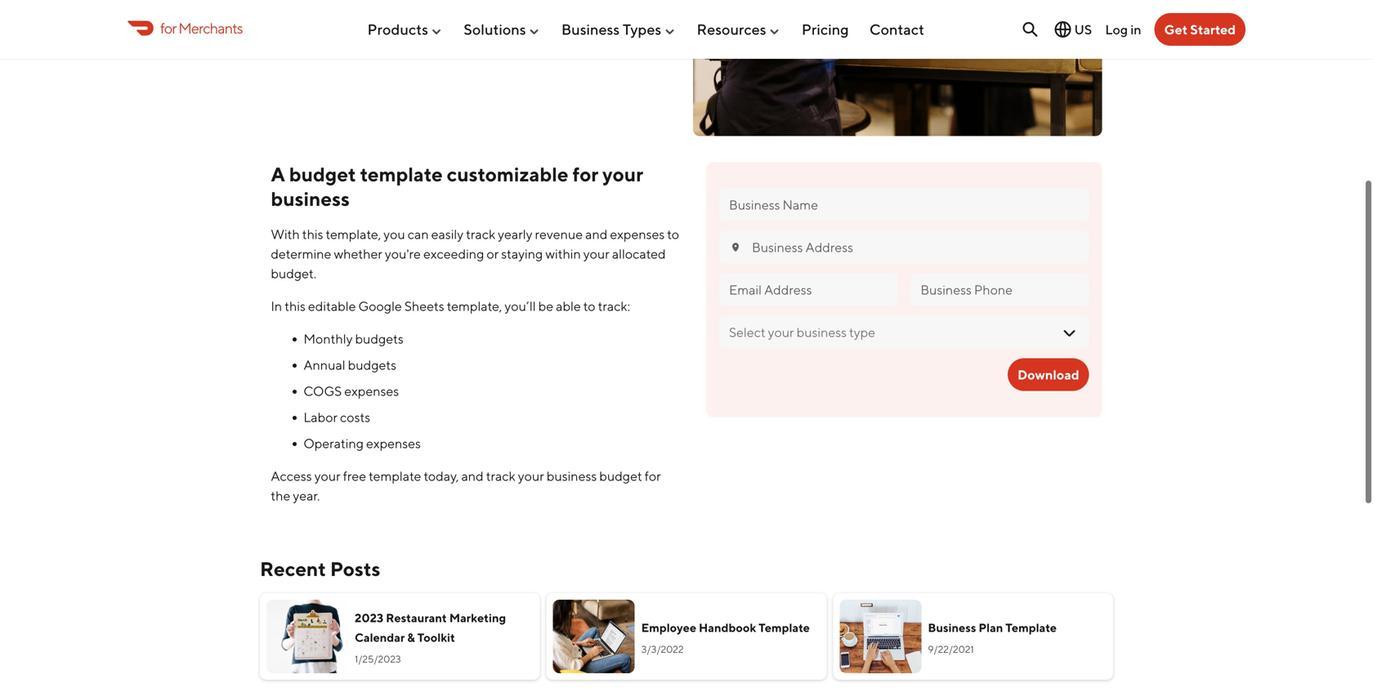 Task type: locate. For each thing, give the bounding box(es) containing it.
exceeding
[[423, 246, 484, 262]]

template right handbook
[[759, 621, 810, 635]]

business types
[[562, 21, 662, 38]]

in this editable google sheets template, you'll be able to track:
[[271, 299, 630, 314]]

this for with
[[302, 227, 323, 242]]

0 horizontal spatial budget
[[289, 163, 356, 186]]

1 vertical spatial for
[[573, 163, 599, 186]]

budget.
[[271, 266, 317, 281]]

1 horizontal spatial template,
[[447, 299, 502, 314]]

budgets
[[355, 331, 404, 347], [348, 357, 397, 373]]

this
[[302, 227, 323, 242], [285, 299, 306, 314]]

0 vertical spatial budget
[[289, 163, 356, 186]]

1 horizontal spatial for
[[573, 163, 599, 186]]

budgets for annual
[[348, 357, 397, 373]]

0 vertical spatial business
[[271, 187, 350, 211]]

business for business types
[[562, 21, 620, 38]]

and right revenue
[[586, 227, 608, 242]]

track up or
[[466, 227, 496, 242]]

operating expenses
[[304, 436, 423, 451]]

recent
[[260, 558, 326, 581]]

and
[[586, 227, 608, 242], [461, 469, 484, 484]]

business inside a budget template customizable for your business
[[271, 187, 350, 211]]

0 vertical spatial and
[[586, 227, 608, 242]]

log in link
[[1106, 22, 1142, 37]]

0 horizontal spatial for
[[160, 19, 176, 37]]

0 horizontal spatial business
[[271, 187, 350, 211]]

annual
[[304, 357, 346, 373]]

1 vertical spatial budget
[[600, 469, 642, 484]]

this right in
[[285, 299, 306, 314]]

0 horizontal spatial business
[[562, 21, 620, 38]]

0 horizontal spatial and
[[461, 469, 484, 484]]

for inside access your free template today, and track your business budget for the year.
[[645, 469, 661, 484]]

expenses inside with this template, you can easily track yearly revenue and expenses to determine whether you're exceeding or staying within your allocated budget.
[[610, 227, 665, 242]]

0 vertical spatial business
[[562, 21, 620, 38]]

1 vertical spatial this
[[285, 299, 306, 314]]

access your free template today, and track your business budget for the year.
[[271, 469, 661, 504]]

1 horizontal spatial business
[[547, 469, 597, 484]]

2023 restaurant marketing calendar & toolkit
[[355, 611, 506, 645]]

template, up whether
[[326, 227, 381, 242]]

expenses up allocated
[[610, 227, 665, 242]]

business
[[562, 21, 620, 38], [928, 621, 977, 635]]

your
[[603, 163, 644, 186], [584, 246, 610, 262], [315, 469, 341, 484], [518, 469, 544, 484]]

and inside with this template, you can easily track yearly revenue and expenses to determine whether you're exceeding or staying within your allocated budget.
[[586, 227, 608, 242]]

&
[[407, 631, 415, 645]]

operating
[[304, 436, 364, 451]]

track inside access your free template today, and track your business budget for the year.
[[486, 469, 516, 484]]

2 vertical spatial expenses
[[366, 436, 421, 451]]

get
[[1165, 22, 1188, 37]]

or
[[487, 246, 499, 262]]

to inside with this template, you can easily track yearly revenue and expenses to determine whether you're exceeding or staying within your allocated budget.
[[667, 227, 679, 242]]

0 horizontal spatial template,
[[326, 227, 381, 242]]

1 vertical spatial template
[[369, 469, 421, 484]]

restaurant
[[386, 611, 447, 625]]

sheets
[[405, 299, 444, 314]]

2 horizontal spatial for
[[645, 469, 661, 484]]

1/25/2023
[[355, 654, 401, 665]]

business left types
[[562, 21, 620, 38]]

0 vertical spatial template,
[[326, 227, 381, 242]]

track for yearly
[[466, 227, 496, 242]]

template,
[[326, 227, 381, 242], [447, 299, 502, 314]]

you're
[[385, 246, 421, 262]]

0 horizontal spatial to
[[584, 299, 596, 314]]

template up you in the top left of the page
[[360, 163, 443, 186]]

0 vertical spatial for
[[160, 19, 176, 37]]

track inside with this template, you can easily track yearly revenue and expenses to determine whether you're exceeding or staying within your allocated budget.
[[466, 227, 496, 242]]

0 horizontal spatial template
[[759, 621, 810, 635]]

this up determine
[[302, 227, 323, 242]]

resources link
[[697, 14, 781, 45]]

template
[[360, 163, 443, 186], [369, 469, 421, 484]]

budgets down google
[[355, 331, 404, 347]]

budgets down monthly budgets
[[348, 357, 397, 373]]

1 vertical spatial track
[[486, 469, 516, 484]]

resources 1208x1080 business plan template v01.01 image
[[840, 600, 922, 674]]

2 vertical spatial for
[[645, 469, 661, 484]]

and right today,
[[461, 469, 484, 484]]

costs
[[340, 410, 370, 425]]

budgets for monthly
[[355, 331, 404, 347]]

business
[[271, 187, 350, 211], [547, 469, 597, 484]]

types
[[623, 21, 662, 38]]

1 vertical spatial business
[[928, 621, 977, 635]]

pricing link
[[802, 14, 849, 45]]

year.
[[293, 488, 320, 504]]

1 horizontal spatial and
[[586, 227, 608, 242]]

employee handbook template
[[642, 621, 810, 635]]

resources 1208x1080 2022 holiday calendar v01.01 image
[[267, 600, 348, 674]]

expenses up costs
[[344, 384, 399, 399]]

1 vertical spatial to
[[584, 299, 596, 314]]

can
[[408, 227, 429, 242]]

location pin image
[[729, 241, 742, 254]]

track
[[466, 227, 496, 242], [486, 469, 516, 484]]

a
[[271, 163, 285, 186]]

1 vertical spatial budgets
[[348, 357, 397, 373]]

staying
[[501, 246, 543, 262]]

0 vertical spatial expenses
[[610, 227, 665, 242]]

budget
[[289, 163, 356, 186], [600, 469, 642, 484]]

template right plan
[[1006, 621, 1057, 635]]

template
[[759, 621, 810, 635], [1006, 621, 1057, 635]]

1 vertical spatial and
[[461, 469, 484, 484]]

1 vertical spatial expenses
[[344, 384, 399, 399]]

google
[[359, 299, 402, 314]]

0 vertical spatial budgets
[[355, 331, 404, 347]]

allocated
[[612, 246, 666, 262]]

this for in
[[285, 299, 306, 314]]

1 horizontal spatial template
[[1006, 621, 1057, 635]]

this inside with this template, you can easily track yearly revenue and expenses to determine whether you're exceeding or staying within your allocated budget.
[[302, 227, 323, 242]]

solutions
[[464, 21, 526, 38]]

expenses
[[610, 227, 665, 242], [344, 384, 399, 399], [366, 436, 421, 451]]

started
[[1191, 22, 1236, 37]]

1 horizontal spatial budget
[[600, 469, 642, 484]]

for merchants link
[[128, 17, 243, 39]]

able
[[556, 299, 581, 314]]

resources
[[697, 21, 767, 38]]

1 horizontal spatial to
[[667, 227, 679, 242]]

business inside access your free template today, and track your business budget for the year.
[[547, 469, 597, 484]]

0 vertical spatial track
[[466, 227, 496, 242]]

to right able
[[584, 299, 596, 314]]

template, left you'll
[[447, 299, 502, 314]]

today,
[[424, 469, 459, 484]]

log
[[1106, 22, 1128, 37]]

1 vertical spatial business
[[547, 469, 597, 484]]

template right "free" on the left of page
[[369, 469, 421, 484]]

calendar
[[355, 631, 405, 645]]

revenue
[[535, 227, 583, 242]]

2 template from the left
[[1006, 621, 1057, 635]]

get started
[[1165, 22, 1236, 37]]

expenses down costs
[[366, 436, 421, 451]]

cogs expenses
[[304, 384, 399, 399]]

0 vertical spatial this
[[302, 227, 323, 242]]

business up '9/22/2021'
[[928, 621, 977, 635]]

a budget template customizable for your business
[[271, 163, 644, 211]]

track right today,
[[486, 469, 516, 484]]

pricing
[[802, 21, 849, 38]]

1 vertical spatial template,
[[447, 299, 502, 314]]

1 template from the left
[[759, 621, 810, 635]]

cogs
[[304, 384, 342, 399]]

0 vertical spatial to
[[667, 227, 679, 242]]

your inside with this template, you can easily track yearly revenue and expenses to determine whether you're exceeding or staying within your allocated budget.
[[584, 246, 610, 262]]

and inside access your free template today, and track your business budget for the year.
[[461, 469, 484, 484]]

1 horizontal spatial business
[[928, 621, 977, 635]]

to left 'location pin' image
[[667, 227, 679, 242]]

for
[[160, 19, 176, 37], [573, 163, 599, 186], [645, 469, 661, 484]]

0 vertical spatial template
[[360, 163, 443, 186]]

within
[[546, 246, 581, 262]]



Task type: vqa. For each thing, say whether or not it's contained in the screenshot.
the leftmost the does
no



Task type: describe. For each thing, give the bounding box(es) containing it.
Email Address email field
[[729, 281, 888, 299]]

plan
[[979, 621, 1004, 635]]

monthly
[[304, 331, 353, 347]]

you
[[384, 227, 405, 242]]

template for employee handbook template
[[759, 621, 810, 635]]

be
[[538, 299, 554, 314]]

merchants
[[178, 19, 243, 37]]

labor
[[304, 410, 338, 425]]

Business Address text field
[[752, 238, 1080, 256]]

globe line image
[[1053, 20, 1073, 39]]

customizable
[[447, 163, 569, 186]]

business types link
[[562, 14, 676, 45]]

us
[[1075, 22, 1092, 37]]

employee handbook template on laptop image
[[553, 600, 635, 674]]

download
[[1018, 367, 1080, 383]]

products
[[368, 21, 428, 38]]

Business Phone text field
[[921, 281, 1080, 299]]

9/22/2021
[[928, 644, 974, 655]]

log in
[[1106, 22, 1142, 37]]

in
[[271, 299, 282, 314]]

free
[[343, 469, 366, 484]]

you'll
[[505, 299, 536, 314]]

labor costs
[[304, 410, 370, 425]]

track:
[[598, 299, 630, 314]]

template inside a budget template customizable for your business
[[360, 163, 443, 186]]

for merchants
[[160, 19, 243, 37]]

easily
[[431, 227, 464, 242]]

posts
[[330, 558, 381, 581]]

budget inside a budget template customizable for your business
[[289, 163, 356, 186]]

yearly
[[498, 227, 533, 242]]

toolkit
[[417, 631, 455, 645]]

annual budgets
[[304, 357, 399, 373]]

template, inside with this template, you can easily track yearly revenue and expenses to determine whether you're exceeding or staying within your allocated budget.
[[326, 227, 381, 242]]

template for business plan template
[[1006, 621, 1057, 635]]

3/3/2022
[[642, 644, 684, 655]]

whether
[[334, 246, 383, 262]]

handbook
[[699, 621, 756, 635]]

2023
[[355, 611, 384, 625]]

track for your
[[486, 469, 516, 484]]

determine
[[271, 246, 331, 262]]

business plan template
[[928, 621, 1057, 635]]

employee
[[642, 621, 697, 635]]

get started button
[[1155, 13, 1246, 46]]

the
[[271, 488, 291, 504]]

access
[[271, 469, 312, 484]]

products link
[[368, 14, 443, 45]]

contact link
[[870, 14, 925, 45]]

for inside a budget template customizable for your business
[[573, 163, 599, 186]]

monthly budgets
[[304, 331, 406, 347]]

with
[[271, 227, 300, 242]]

your inside a budget template customizable for your business
[[603, 163, 644, 186]]

editable
[[308, 299, 356, 314]]

contact
[[870, 21, 925, 38]]

Business Name text field
[[729, 196, 1080, 214]]

expenses for cogs expenses
[[344, 384, 399, 399]]

recent posts
[[260, 558, 381, 581]]

budget inside access your free template today, and track your business budget for the year.
[[600, 469, 642, 484]]

template inside access your free template today, and track your business budget for the year.
[[369, 469, 421, 484]]

download button
[[1008, 359, 1090, 391]]

in
[[1131, 22, 1142, 37]]

expenses for operating expenses
[[366, 436, 421, 451]]

with this template, you can easily track yearly revenue and expenses to determine whether you're exceeding or staying within your allocated budget.
[[271, 227, 679, 281]]

solutions link
[[464, 14, 541, 45]]

marketing
[[449, 611, 506, 625]]

business for business plan template
[[928, 621, 977, 635]]



